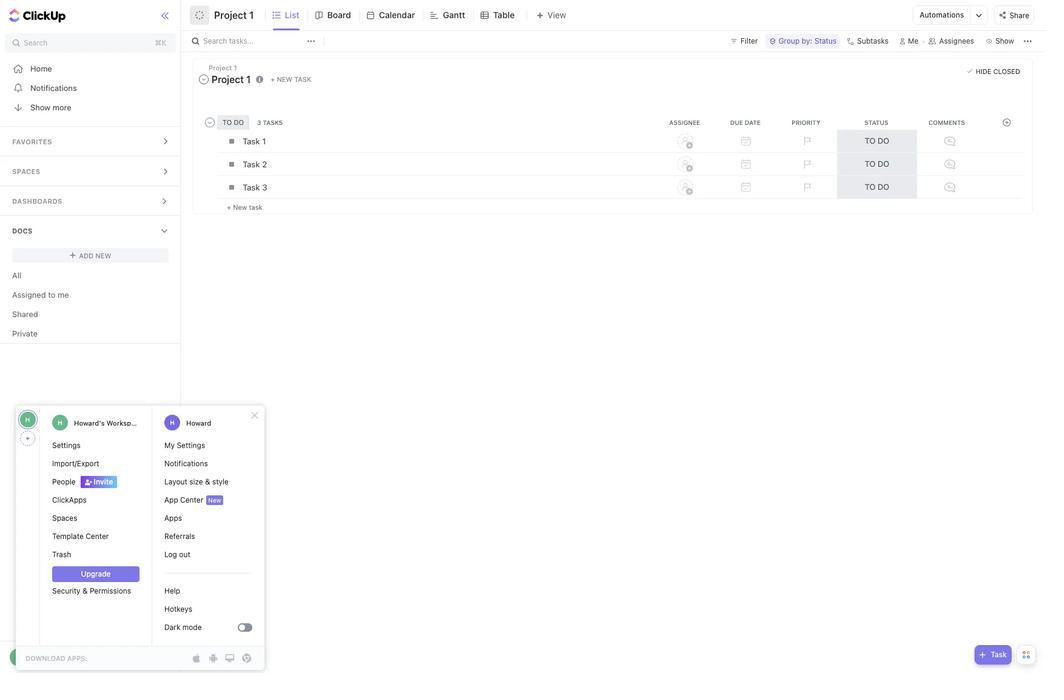 Task type: vqa. For each thing, say whether or not it's contained in the screenshot.
size
yes



Task type: describe. For each thing, give the bounding box(es) containing it.
private
[[12, 328, 38, 338]]

table
[[493, 10, 515, 20]]

board link
[[327, 0, 356, 30]]

‎task 1
[[243, 136, 266, 146]]

security
[[52, 587, 80, 596]]

layout size & style
[[164, 477, 229, 487]]

hide
[[976, 67, 992, 75]]

list item containing people
[[52, 473, 140, 491]]

template center
[[52, 532, 109, 541]]

howard
[[186, 419, 211, 427]]

task for task 3
[[243, 182, 260, 192]]

do for ‎task 2
[[878, 159, 890, 168]]

filter
[[741, 36, 758, 45]]

3 tasks button
[[255, 119, 287, 126]]

‎task 2
[[243, 159, 267, 169]]

set priority image for ‎task 2
[[798, 155, 816, 173]]

dark mode link
[[164, 619, 238, 637]]

howard's
[[74, 419, 105, 427]]

show more
[[30, 102, 71, 112]]

new
[[95, 251, 111, 259]]

invite link
[[54, 649, 154, 666]]

layout
[[164, 477, 187, 487]]

security & permissions link
[[52, 582, 140, 601]]

to for 3
[[865, 182, 876, 192]]

view button
[[527, 8, 570, 23]]

dark mode
[[164, 623, 202, 632]]

hide closed
[[976, 67, 1020, 75]]

apps:
[[67, 655, 87, 662]]

do for ‎task 1
[[878, 136, 890, 145]]

settings inside the my settings link
[[177, 441, 205, 450]]

home
[[30, 63, 52, 73]]

to do for task 3
[[865, 182, 890, 192]]

template center link
[[52, 528, 140, 546]]

apps link
[[164, 510, 252, 528]]

project 1 button
[[209, 2, 254, 29]]

clickapps
[[52, 496, 87, 505]]

task for task
[[991, 650, 1007, 659]]

1 horizontal spatial status
[[865, 119, 889, 126]]

dark mode list item
[[164, 619, 252, 637]]

onboarding checklist button element
[[196, 650, 206, 659]]

1 vertical spatial notifications link
[[164, 455, 252, 473]]

0 vertical spatial 3
[[257, 119, 261, 126]]

1 horizontal spatial + new task
[[271, 75, 311, 83]]

set priority element for ‎task 1
[[798, 132, 816, 150]]

0 vertical spatial task
[[294, 75, 311, 83]]

people
[[52, 477, 76, 487]]

set priority image for task 3
[[798, 178, 816, 196]]

set priority element for ‎task 2
[[798, 155, 816, 173]]

due date button
[[716, 119, 777, 126]]

tasks...
[[229, 36, 254, 45]]

automations button
[[914, 6, 970, 24]]

download apps: link
[[25, 655, 87, 662]]

tasks
[[263, 119, 283, 126]]

trash link
[[52, 546, 140, 564]]

user settings menu list containing help
[[164, 574, 252, 637]]

size
[[189, 477, 203, 487]]

workspace settings menu list
[[52, 437, 140, 601]]

show for show
[[996, 36, 1014, 45]]

1 horizontal spatial 3
[[262, 182, 267, 192]]

settings link
[[52, 437, 140, 455]]

my settings link
[[164, 437, 252, 455]]

dark
[[164, 623, 180, 632]]

set priority image for ‎task 1
[[798, 132, 816, 150]]

1 vertical spatial + new task
[[227, 203, 262, 211]]

search for search
[[24, 38, 47, 47]]

0 vertical spatial +
[[271, 75, 275, 83]]

add
[[79, 251, 94, 259]]

import/export link
[[52, 455, 140, 473]]

permissions
[[90, 587, 131, 596]]

list info image
[[256, 76, 263, 83]]

share button
[[995, 5, 1034, 25]]

do for task 3
[[878, 182, 890, 192]]

docs
[[12, 227, 33, 235]]

& inside user settings menu list
[[205, 477, 210, 487]]

apps
[[164, 514, 182, 523]]

show button
[[982, 34, 1018, 49]]

to for 2
[[865, 159, 876, 168]]

favorites
[[12, 138, 52, 146]]

settings inside settings link
[[52, 441, 81, 450]]

assignee button
[[656, 119, 716, 126]]

download apps:
[[25, 655, 87, 662]]

comments
[[929, 119, 965, 126]]

notifications inside sidebar navigation
[[30, 83, 77, 93]]

list link
[[285, 0, 304, 30]]

my
[[164, 441, 175, 450]]

share
[[1010, 11, 1029, 20]]

‎task 2 link
[[240, 154, 652, 175]]

upgrade
[[81, 570, 111, 579]]

assignee
[[669, 119, 700, 126]]

dashboards
[[12, 197, 62, 205]]

1 down 3 tasks
[[262, 136, 266, 146]]

upgrade link
[[52, 567, 140, 582]]

center for app
[[180, 496, 203, 505]]

group by: status
[[779, 36, 837, 45]]

subtasks
[[857, 36, 889, 45]]

to inside sidebar navigation
[[48, 290, 55, 299]]

to do for ‎task 1
[[865, 136, 890, 145]]

list
[[285, 10, 299, 20]]

favorites button
[[0, 127, 181, 156]]

board
[[327, 10, 351, 20]]

show for show more
[[30, 102, 50, 112]]

view
[[547, 10, 566, 20]]

all
[[12, 270, 21, 280]]

priority
[[792, 119, 821, 126]]



Task type: locate. For each thing, give the bounding box(es) containing it.
template
[[52, 532, 84, 541]]

hotkeys link
[[164, 601, 252, 619]]

show down share "button"
[[996, 36, 1014, 45]]

0 vertical spatial notifications
[[30, 83, 77, 93]]

assignees button
[[924, 34, 980, 49]]

1 user settings menu list from the top
[[164, 437, 252, 574]]

more
[[53, 102, 71, 112]]

do
[[878, 136, 890, 145], [878, 159, 890, 168], [878, 182, 890, 192]]

to do button for ‎task 2
[[837, 153, 917, 175]]

1 horizontal spatial settings
[[177, 441, 205, 450]]

spaces down favorites
[[12, 167, 40, 175]]

0 vertical spatial do
[[878, 136, 890, 145]]

1 inside dropdown button
[[246, 74, 251, 85]]

center down size
[[180, 496, 203, 505]]

project 1 left list info icon at the left top
[[212, 74, 251, 85]]

project 1 down the search tasks...
[[209, 64, 237, 72]]

Search tasks... text field
[[203, 33, 304, 50]]

0 horizontal spatial +
[[227, 203, 231, 211]]

hide closed button
[[964, 65, 1023, 77]]

project 1 inside dropdown button
[[212, 74, 251, 85]]

me button
[[895, 34, 924, 49]]

help
[[164, 587, 180, 596]]

3 to do button from the top
[[837, 176, 917, 198]]

1 horizontal spatial center
[[180, 496, 203, 505]]

app center new
[[164, 496, 221, 505]]

3 left tasks
[[257, 119, 261, 126]]

2
[[262, 159, 267, 169]]

security & permissions
[[52, 587, 131, 596]]

to for 1
[[865, 136, 876, 145]]

assigned to me
[[12, 290, 69, 299]]

search for search tasks...
[[203, 36, 227, 45]]

1 vertical spatial show
[[30, 102, 50, 112]]

add new
[[79, 251, 111, 259]]

0 vertical spatial invite
[[94, 477, 113, 487]]

1 vertical spatial 3
[[262, 182, 267, 192]]

clickapps link
[[52, 491, 140, 510]]

trash
[[52, 550, 71, 559]]

group
[[779, 36, 800, 45]]

notifications up show more
[[30, 83, 77, 93]]

0 vertical spatial to do button
[[837, 130, 917, 152]]

settings up import/export
[[52, 441, 81, 450]]

project inside button
[[214, 10, 247, 21]]

settings right my
[[177, 441, 205, 450]]

to do button
[[837, 130, 917, 152], [837, 153, 917, 175], [837, 176, 917, 198]]

1 inside button
[[249, 10, 254, 21]]

show inside sidebar navigation
[[30, 102, 50, 112]]

1 horizontal spatial +
[[271, 75, 275, 83]]

1 set priority image from the top
[[798, 132, 816, 150]]

& right size
[[205, 477, 210, 487]]

project 1
[[214, 10, 254, 21], [209, 64, 237, 72], [212, 74, 251, 85]]

1 vertical spatial project 1
[[209, 64, 237, 72]]

1 to do from the top
[[865, 136, 890, 145]]

new down task 3
[[233, 203, 247, 211]]

invite inside sidebar navigation
[[73, 653, 92, 662]]

notifications link up layout size & style
[[164, 455, 252, 473]]

list item
[[52, 473, 140, 491]]

1 horizontal spatial new
[[233, 203, 247, 211]]

+ new task down task 3
[[227, 203, 262, 211]]

3 set priority element from the top
[[798, 178, 816, 196]]

⌘k
[[155, 38, 167, 47]]

task right list info icon at the left top
[[294, 75, 311, 83]]

1 vertical spatial to do
[[865, 159, 890, 168]]

0 vertical spatial project
[[214, 10, 247, 21]]

notifications link up more
[[0, 78, 181, 98]]

set priority element for task 3
[[798, 178, 816, 196]]

& inside workspace settings menu list
[[83, 587, 88, 596]]

show left more
[[30, 102, 50, 112]]

search up home
[[24, 38, 47, 47]]

spaces inside workspace settings menu list
[[52, 514, 77, 523]]

& right security at the left
[[83, 587, 88, 596]]

2 to do from the top
[[865, 159, 890, 168]]

project 1 up the search tasks...
[[214, 10, 254, 21]]

0 vertical spatial show
[[996, 36, 1014, 45]]

2 set priority element from the top
[[798, 155, 816, 173]]

me
[[908, 36, 919, 45]]

gantt
[[443, 10, 465, 20]]

subtasks button
[[843, 34, 892, 49]]

0 horizontal spatial search
[[24, 38, 47, 47]]

1 set priority element from the top
[[798, 132, 816, 150]]

0 vertical spatial spaces
[[12, 167, 40, 175]]

center inside template center link
[[86, 532, 109, 541]]

0 vertical spatial notifications link
[[0, 78, 181, 98]]

2 vertical spatial do
[[878, 182, 890, 192]]

3 set priority image from the top
[[798, 178, 816, 196]]

spaces up the template
[[52, 514, 77, 523]]

spaces link
[[52, 510, 140, 528]]

0 vertical spatial ‎task
[[243, 136, 260, 146]]

0 vertical spatial set priority element
[[798, 132, 816, 150]]

0 horizontal spatial spaces
[[12, 167, 40, 175]]

1 do from the top
[[878, 136, 890, 145]]

3
[[257, 119, 261, 126], [262, 182, 267, 192]]

0 horizontal spatial 3
[[257, 119, 261, 126]]

invite right download at the bottom left of page
[[73, 653, 92, 662]]

search tasks...
[[203, 36, 254, 45]]

search inside sidebar navigation
[[24, 38, 47, 47]]

1 vertical spatial &
[[83, 587, 88, 596]]

notifications down my settings
[[164, 459, 208, 468]]

new inside app center new
[[208, 497, 221, 504]]

0 horizontal spatial + new task
[[227, 203, 262, 211]]

2 ‎task from the top
[[243, 159, 260, 169]]

0 vertical spatial &
[[205, 477, 210, 487]]

0 horizontal spatial status
[[815, 36, 837, 45]]

show inside dropdown button
[[996, 36, 1014, 45]]

download apps: list
[[188, 654, 255, 663]]

project up the search tasks...
[[214, 10, 247, 21]]

&
[[205, 477, 210, 487], [83, 587, 88, 596]]

1 vertical spatial do
[[878, 159, 890, 168]]

2 vertical spatial set priority image
[[798, 178, 816, 196]]

task inside task 3 link
[[243, 182, 260, 192]]

calendar
[[379, 10, 415, 20]]

notifications link
[[0, 78, 181, 98], [164, 455, 252, 473]]

assigned
[[12, 290, 46, 299]]

0 horizontal spatial &
[[83, 587, 88, 596]]

spaces inside sidebar navigation
[[12, 167, 40, 175]]

task 3
[[243, 182, 267, 192]]

comments button
[[918, 119, 979, 126]]

referrals link
[[164, 528, 252, 546]]

automations
[[920, 10, 964, 19]]

2 vertical spatial project
[[212, 74, 244, 85]]

hotkeys
[[164, 605, 192, 614]]

search left tasks...
[[203, 36, 227, 45]]

1 horizontal spatial spaces
[[52, 514, 77, 523]]

center for template
[[86, 532, 109, 541]]

to do button for ‎task 1
[[837, 130, 917, 152]]

sidebar navigation
[[0, 0, 183, 673]]

0 horizontal spatial new
[[208, 497, 221, 504]]

0 vertical spatial project 1
[[214, 10, 254, 21]]

help link
[[164, 582, 252, 601]]

1 vertical spatial ‎task
[[243, 159, 260, 169]]

mode
[[182, 623, 202, 632]]

1 ‎task from the top
[[243, 136, 260, 146]]

shared
[[12, 309, 38, 319]]

1 left list info icon at the left top
[[246, 74, 251, 85]]

howard's workspace
[[74, 419, 143, 427]]

user settings menu list
[[164, 437, 252, 574], [164, 574, 252, 637]]

2 horizontal spatial new
[[277, 75, 292, 83]]

workspace
[[107, 419, 143, 427]]

1 vertical spatial +
[[227, 203, 231, 211]]

0 vertical spatial to do
[[865, 136, 890, 145]]

+ new task
[[271, 75, 311, 83], [227, 203, 262, 211]]

1/5
[[215, 651, 224, 658]]

1 vertical spatial status
[[865, 119, 889, 126]]

1 vertical spatial task
[[991, 650, 1007, 659]]

2 vertical spatial to do
[[865, 182, 890, 192]]

set priority image
[[798, 132, 816, 150], [798, 155, 816, 173], [798, 178, 816, 196]]

to do
[[865, 136, 890, 145], [865, 159, 890, 168], [865, 182, 890, 192]]

2 user settings menu list from the top
[[164, 574, 252, 637]]

0 horizontal spatial task
[[243, 182, 260, 192]]

new right list info icon at the left top
[[277, 75, 292, 83]]

1 vertical spatial task
[[249, 203, 262, 211]]

‎task for ‎task 2
[[243, 159, 260, 169]]

onboarding checklist button image
[[196, 650, 206, 659]]

0 vertical spatial set priority image
[[798, 132, 816, 150]]

0 horizontal spatial settings
[[52, 441, 81, 450]]

project left list info icon at the left top
[[212, 74, 244, 85]]

due date
[[730, 119, 761, 126]]

invite inside list item
[[94, 477, 113, 487]]

center down spaces link
[[86, 532, 109, 541]]

0 horizontal spatial center
[[86, 532, 109, 541]]

invite down import/export link
[[94, 477, 113, 487]]

2 vertical spatial new
[[208, 497, 221, 504]]

priority button
[[777, 119, 838, 126]]

out
[[179, 550, 190, 559]]

2 set priority image from the top
[[798, 155, 816, 173]]

1 up search tasks... text field
[[249, 10, 254, 21]]

1 to do button from the top
[[837, 130, 917, 152]]

gantt link
[[443, 0, 470, 30]]

1 horizontal spatial task
[[294, 75, 311, 83]]

user settings menu list containing my settings
[[164, 437, 252, 574]]

1 vertical spatial spaces
[[52, 514, 77, 523]]

1 vertical spatial notifications
[[164, 459, 208, 468]]

0 vertical spatial status
[[815, 36, 837, 45]]

set priority element
[[798, 132, 816, 150], [798, 155, 816, 173], [798, 178, 816, 196]]

3 down the 2
[[262, 182, 267, 192]]

to do button for task 3
[[837, 176, 917, 198]]

1 vertical spatial set priority element
[[798, 155, 816, 173]]

0 horizontal spatial invite
[[73, 653, 92, 662]]

‎task 1 link
[[240, 131, 652, 152]]

+ new task right list info icon at the left top
[[271, 75, 311, 83]]

1 vertical spatial to do button
[[837, 153, 917, 175]]

1 horizontal spatial notifications
[[164, 459, 208, 468]]

0 horizontal spatial task
[[249, 203, 262, 211]]

assignees
[[939, 36, 974, 45]]

1 vertical spatial invite
[[73, 653, 92, 662]]

me
[[58, 290, 69, 299]]

table link
[[493, 0, 520, 30]]

+
[[271, 75, 275, 83], [227, 203, 231, 211]]

project down the search tasks...
[[209, 64, 232, 72]]

0 horizontal spatial show
[[30, 102, 50, 112]]

0 horizontal spatial notifications
[[30, 83, 77, 93]]

project 1 inside button
[[214, 10, 254, 21]]

1 horizontal spatial &
[[205, 477, 210, 487]]

3 do from the top
[[878, 182, 890, 192]]

1 settings from the left
[[52, 441, 81, 450]]

2 vertical spatial to do button
[[837, 176, 917, 198]]

project 1 button
[[198, 71, 254, 88]]

by:
[[802, 36, 812, 45]]

closed
[[994, 67, 1020, 75]]

task down task 3
[[249, 203, 262, 211]]

3 tasks
[[257, 119, 283, 126]]

3 to do from the top
[[865, 182, 890, 192]]

1 horizontal spatial invite
[[94, 477, 113, 487]]

new up apps link
[[208, 497, 221, 504]]

project inside dropdown button
[[212, 74, 244, 85]]

log
[[164, 550, 177, 559]]

0 vertical spatial + new task
[[271, 75, 311, 83]]

‎task for ‎task 1
[[243, 136, 260, 146]]

1 horizontal spatial show
[[996, 36, 1014, 45]]

status
[[815, 36, 837, 45], [865, 119, 889, 126]]

2 settings from the left
[[177, 441, 205, 450]]

to
[[865, 136, 876, 145], [865, 159, 876, 168], [865, 182, 876, 192], [48, 290, 55, 299]]

0 vertical spatial center
[[180, 496, 203, 505]]

due
[[730, 119, 743, 126]]

2 to do button from the top
[[837, 153, 917, 175]]

1 down tasks...
[[234, 64, 237, 72]]

1 vertical spatial new
[[233, 203, 247, 211]]

download
[[25, 655, 65, 662]]

1 vertical spatial set priority image
[[798, 155, 816, 173]]

2 vertical spatial set priority element
[[798, 178, 816, 196]]

people link
[[52, 473, 76, 491]]

project
[[214, 10, 247, 21], [209, 64, 232, 72], [212, 74, 244, 85]]

0 vertical spatial new
[[277, 75, 292, 83]]

2 do from the top
[[878, 159, 890, 168]]

import/export
[[52, 459, 99, 468]]

0 vertical spatial task
[[243, 182, 260, 192]]

‎task left the 2
[[243, 159, 260, 169]]

‎task up ‎task 2
[[243, 136, 260, 146]]

settings
[[52, 441, 81, 450], [177, 441, 205, 450]]

to do for ‎task 2
[[865, 159, 890, 168]]

1 vertical spatial project
[[209, 64, 232, 72]]

my settings
[[164, 441, 205, 450]]

calendar link
[[379, 0, 420, 30]]

1 horizontal spatial search
[[203, 36, 227, 45]]

status button
[[838, 119, 918, 126]]

filter button
[[726, 34, 763, 49]]

2 vertical spatial project 1
[[212, 74, 251, 85]]

1 vertical spatial center
[[86, 532, 109, 541]]

task
[[294, 75, 311, 83], [249, 203, 262, 211]]

1 horizontal spatial task
[[991, 650, 1007, 659]]

style
[[212, 477, 229, 487]]

center inside user settings menu list
[[180, 496, 203, 505]]



